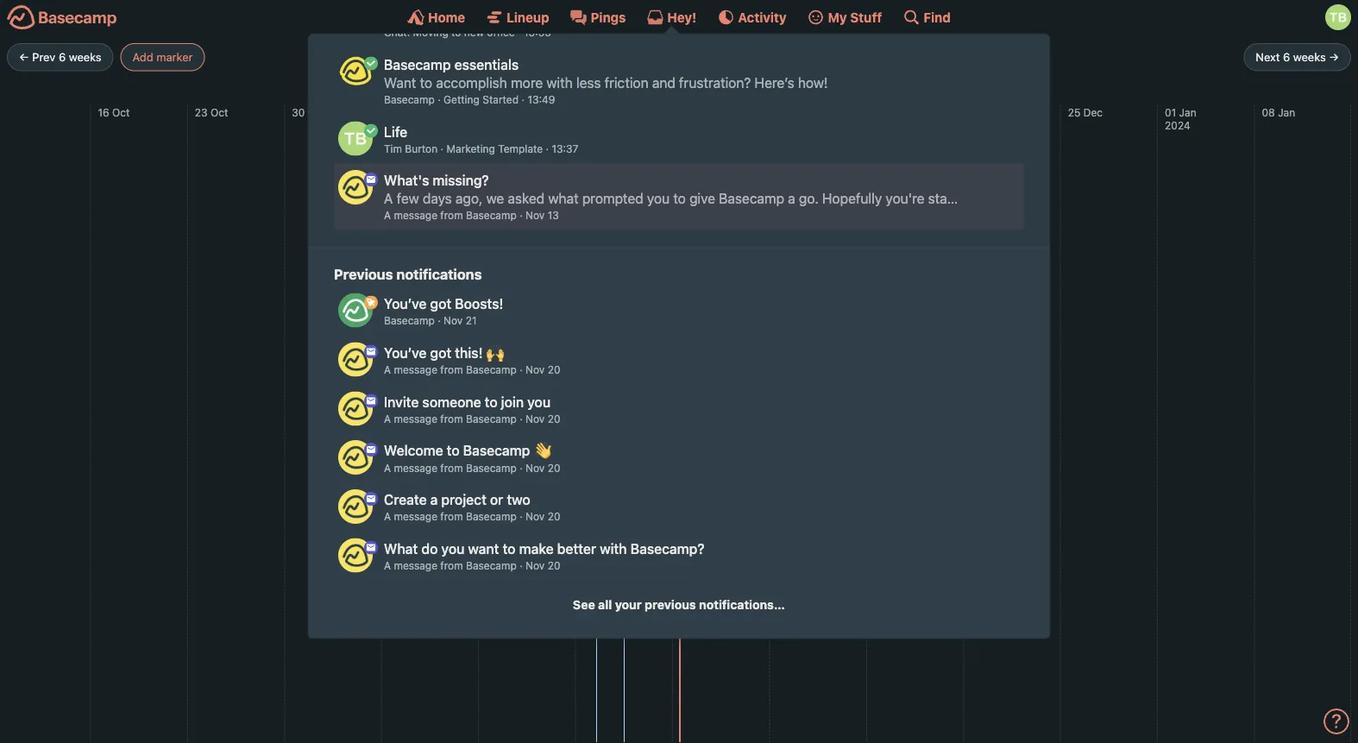 Task type: locate. For each thing, give the bounding box(es) containing it.
nov down the started on the top left of page
[[500, 106, 520, 118]]

you've inside the you've got this! 🙌 a message from basecamp nov 20
[[384, 344, 427, 361]]

basecamp inside what do you want to make better with basecamp? a message from basecamp nov 20
[[466, 560, 517, 572]]

nov 13 element
[[526, 210, 559, 222]]

from inside invite someone to join you a message from basecamp nov 20
[[441, 413, 463, 425]]

a up invite
[[384, 364, 391, 376]]

1 nov 20 element from the top
[[526, 364, 561, 376]]

1 vertical spatial you
[[442, 541, 465, 557]]

from down someone
[[441, 413, 463, 425]]

1 vertical spatial moving
[[812, 174, 848, 186]]

nov down make
[[526, 560, 545, 572]]

started
[[483, 94, 519, 106]]

you've up invite
[[384, 344, 427, 361]]

life tim burton marketing template 13:37
[[384, 123, 579, 155]]

a
[[384, 210, 391, 222], [384, 364, 391, 376], [384, 413, 391, 425], [384, 462, 391, 474], [384, 511, 391, 523], [384, 560, 391, 572]]

welcome inside welcome to basecamp 👋 a message from basecamp nov 20
[[384, 443, 443, 459]]

office inside moving to new office
[[835, 186, 863, 198]]

you right do
[[442, 541, 465, 557]]

welcome right less
[[603, 86, 649, 98]]

onboarding image left create
[[364, 492, 378, 506]]

what's
[[384, 172, 429, 189]]

3 oct from the left
[[308, 106, 326, 118]]

3 a from the top
[[384, 413, 391, 425]]

6 a from the top
[[384, 560, 391, 572]]

you've
[[384, 295, 427, 312], [384, 344, 427, 361]]

from down this!
[[441, 364, 463, 376]]

2 weeks from the left
[[1294, 51, 1327, 63]]

nov 21 element
[[444, 315, 477, 327]]

from
[[441, 210, 463, 222], [441, 364, 463, 376], [441, 413, 463, 425], [441, 462, 463, 474], [441, 511, 463, 523], [441, 560, 463, 572]]

welcome
[[603, 86, 649, 98], [384, 443, 443, 459]]

01 jan 2024
[[1166, 106, 1197, 132]]

1 horizontal spatial moving
[[812, 174, 848, 186]]

2 got from the top
[[430, 344, 452, 361]]

0 horizontal spatial welcome
[[384, 443, 443, 459]]

with right better
[[600, 541, 627, 557]]

16
[[98, 106, 109, 118]]

from up project
[[441, 462, 463, 474]]

2 onboarding image from the top
[[364, 345, 378, 359]]

2 jan from the left
[[1279, 106, 1296, 118]]

pings
[[591, 9, 626, 25]]

1 onboarding image from the top
[[364, 443, 378, 457]]

onboarding image for create a project or two
[[364, 492, 378, 506]]

1 vertical spatial 13
[[548, 210, 559, 222]]

1 horizontal spatial weeks
[[1294, 51, 1327, 63]]

2 from from the top
[[441, 364, 463, 376]]

activity
[[738, 9, 787, 25]]

got left this!
[[430, 344, 452, 361]]

1 basecamp image from the top
[[338, 54, 373, 89]]

2 horizontal spatial oct
[[308, 106, 326, 118]]

2 a from the top
[[384, 364, 391, 376]]

from down project
[[441, 511, 463, 523]]

0 vertical spatial 13
[[486, 106, 497, 118]]

1 vertical spatial new
[[812, 186, 832, 198]]

basecamp image for create a project or two
[[338, 489, 373, 524]]

message down do
[[394, 560, 438, 572]]

nov left 21
[[444, 315, 463, 327]]

0 horizontal spatial you
[[442, 541, 465, 557]]

got inside the you've got this! 🙌 a message from basecamp nov 20
[[430, 344, 452, 361]]

welcome inside 'link'
[[603, 86, 649, 98]]

template
[[498, 143, 543, 155]]

onboarding image left what's at the top left of the page
[[364, 173, 378, 187]]

6
[[59, 51, 66, 63], [1284, 51, 1291, 63]]

4 message from the top
[[394, 462, 438, 474]]

nov 20 element for 🙌
[[526, 364, 561, 376]]

nov 20 element
[[526, 364, 561, 376], [526, 413, 561, 425], [526, 462, 561, 474], [526, 511, 561, 523], [526, 560, 561, 572]]

from inside create a project or two a message from basecamp nov 20
[[441, 511, 463, 523]]

do
[[422, 541, 438, 557]]

office
[[487, 27, 515, 39], [835, 186, 863, 198]]

1 vertical spatial welcome
[[384, 443, 443, 459]]

oct for 16 oct
[[112, 106, 130, 118]]

jan inside 01 jan 2024
[[1180, 106, 1197, 118]]

jan for 08 jan
[[1279, 106, 1296, 118]]

onboarding image down the boostreport image
[[364, 345, 378, 359]]

missing?
[[433, 172, 489, 189]]

6 from from the top
[[441, 560, 463, 572]]

what do you want to make better with basecamp? a message from basecamp nov 20
[[384, 541, 705, 572]]

with inside the basecamp essentials want to accomplish more with less friction and frustration? here's how! basecamp getting started 13:49
[[547, 74, 573, 91]]

main element
[[0, 0, 1359, 639]]

0 vertical spatial moving
[[413, 27, 449, 39]]

new inside main element
[[464, 27, 484, 39]]

a up create
[[384, 462, 391, 474]]

1 horizontal spatial 6
[[1284, 51, 1291, 63]]

1 horizontal spatial you
[[528, 394, 551, 410]]

1 horizontal spatial with
[[600, 541, 627, 557]]

a down create
[[384, 511, 391, 523]]

jan right 08
[[1279, 106, 1296, 118]]

0 horizontal spatial moving
[[413, 27, 449, 39]]

nov down 👋
[[526, 462, 545, 474]]

got inside you've got boosts! basecamp nov 21
[[430, 295, 452, 312]]

1 20 from the top
[[548, 364, 561, 376]]

message
[[394, 210, 438, 222], [394, 364, 438, 376], [394, 413, 438, 425], [394, 462, 438, 474], [394, 511, 438, 523], [394, 560, 438, 572]]

to inside the basecamp essentials want to accomplish more with less friction and frustration? here's how! basecamp getting started 13:49
[[420, 74, 433, 91]]

basecamp down previous notifications
[[384, 315, 435, 327]]

nov inside invite someone to join you a message from basecamp nov 20
[[526, 413, 545, 425]]

1 horizontal spatial oct
[[211, 106, 228, 118]]

message down what's at the top left of the page
[[394, 210, 438, 222]]

25
[[1068, 106, 1081, 118]]

message up invite
[[394, 364, 438, 376]]

4 20 from the top
[[548, 511, 561, 523]]

0 vertical spatial you
[[528, 394, 551, 410]]

3 nov 20 element from the top
[[526, 462, 561, 474]]

from down create a project or two a message from basecamp nov 20
[[441, 560, 463, 572]]

13:49 element
[[528, 94, 555, 106]]

with inside what do you want to make better with basecamp? a message from basecamp nov 20
[[600, 541, 627, 557]]

3 basecamp image from the top
[[338, 440, 373, 475]]

you've got this! 🙌 a message from basecamp nov 20
[[384, 344, 561, 376]]

moving
[[413, 27, 449, 39], [812, 174, 848, 186]]

1 weeks from the left
[[69, 51, 102, 63]]

a down invite
[[384, 413, 391, 425]]

basecamp image
[[338, 293, 373, 328], [338, 342, 373, 377], [338, 391, 373, 426]]

basecamp image left invite
[[338, 391, 373, 426]]

2 vertical spatial basecamp image
[[338, 391, 373, 426]]

0 horizontal spatial the
[[652, 86, 668, 98]]

0 horizontal spatial new
[[464, 27, 484, 39]]

0 vertical spatial got
[[430, 295, 452, 312]]

a down what
[[384, 560, 391, 572]]

23 oct
[[195, 106, 228, 118]]

you
[[528, 394, 551, 410], [442, 541, 465, 557]]

a inside the you've got this! 🙌 a message from basecamp nov 20
[[384, 364, 391, 376]]

oct right the 30 at the top left
[[308, 106, 326, 118]]

6 right the next in the top of the page
[[1284, 51, 1291, 63]]

2 basecamp image from the top
[[338, 170, 373, 205]]

oct
[[112, 106, 130, 118], [211, 106, 228, 118], [308, 106, 326, 118]]

1 horizontal spatial new
[[812, 186, 832, 198]]

nov down two
[[526, 511, 545, 523]]

nov up 👋
[[526, 413, 545, 425]]

chat:
[[384, 27, 410, 39]]

2 basecamp image from the top
[[338, 342, 373, 377]]

accomplish
[[436, 74, 508, 91]]

5 a from the top
[[384, 511, 391, 523]]

1 vertical spatial with
[[600, 541, 627, 557]]

5 from from the top
[[441, 511, 463, 523]]

oct right 16
[[112, 106, 130, 118]]

0 vertical spatial new
[[464, 27, 484, 39]]

0 horizontal spatial office
[[487, 27, 515, 39]]

nov down template
[[526, 210, 545, 222]]

team
[[631, 86, 658, 98]]

to inside moving to new office
[[851, 174, 861, 186]]

onboarding image
[[364, 443, 378, 457], [364, 541, 378, 555]]

you've down previous notifications
[[384, 295, 427, 312]]

13 nov
[[486, 106, 520, 118]]

1 horizontal spatial office
[[835, 186, 863, 198]]

0 horizontal spatial 13
[[486, 106, 497, 118]]

the
[[652, 86, 668, 98], [710, 86, 726, 98]]

3 from from the top
[[441, 413, 463, 425]]

you right join
[[528, 394, 551, 410]]

from inside welcome to basecamp 👋 a message from basecamp nov 20
[[441, 462, 463, 474]]

message inside welcome to basecamp 👋 a message from basecamp nov 20
[[394, 462, 438, 474]]

got
[[430, 295, 452, 312], [430, 344, 452, 361]]

basecamp inside invite someone to join you a message from basecamp nov 20
[[466, 413, 517, 425]]

welcome the deer to the carnival link
[[596, 82, 768, 102]]

basecamp inside create a project or two a message from basecamp nov 20
[[466, 511, 517, 523]]

13 down 13:37
[[548, 210, 559, 222]]

13 down the started on the top left of page
[[486, 106, 497, 118]]

0 vertical spatial you've
[[384, 295, 427, 312]]

onboarding image
[[364, 173, 378, 187], [364, 345, 378, 359], [364, 394, 378, 408], [364, 492, 378, 506]]

message down invite
[[394, 413, 438, 425]]

message inside the you've got this! 🙌 a message from basecamp nov 20
[[394, 364, 438, 376]]

and
[[652, 74, 676, 91]]

2 20 from the top
[[548, 413, 561, 425]]

todo image
[[364, 124, 378, 138]]

got for this!
[[430, 344, 452, 361]]

basecamp image
[[338, 54, 373, 89], [338, 170, 373, 205], [338, 440, 373, 475], [338, 489, 373, 524], [338, 538, 373, 573]]

4 from from the top
[[441, 462, 463, 474]]

1 jan from the left
[[1180, 106, 1197, 118]]

basecamp down join
[[466, 413, 517, 425]]

see
[[573, 597, 595, 612]]

←
[[19, 51, 29, 63]]

got up nov 21 element
[[430, 295, 452, 312]]

with up 13:49 element
[[547, 74, 573, 91]]

5 nov 20 element from the top
[[526, 560, 561, 572]]

0 horizontal spatial oct
[[112, 106, 130, 118]]

0 vertical spatial basecamp image
[[338, 293, 373, 328]]

nov inside create a project or two a message from basecamp nov 20
[[526, 511, 545, 523]]

message down create
[[394, 511, 438, 523]]

nov inside you've got boosts! basecamp nov 21
[[444, 315, 463, 327]]

2 nov 20 element from the top
[[526, 413, 561, 425]]

from down missing?
[[441, 210, 463, 222]]

jan up 2024
[[1180, 106, 1197, 118]]

basecamp image down the boostreport image
[[338, 342, 373, 377]]

1 onboarding image from the top
[[364, 173, 378, 187]]

previous
[[645, 597, 696, 612]]

to inside invite someone to join you a message from basecamp nov 20
[[485, 394, 498, 410]]

0 vertical spatial onboarding image
[[364, 443, 378, 457]]

🙌
[[486, 344, 500, 361]]

a inside welcome to basecamp 👋 a message from basecamp nov 20
[[384, 462, 391, 474]]

next
[[1256, 51, 1281, 63]]

1 horizontal spatial the
[[710, 86, 726, 98]]

1 got from the top
[[430, 295, 452, 312]]

1 horizontal spatial jan
[[1279, 106, 1296, 118]]

0 horizontal spatial jan
[[1180, 106, 1197, 118]]

3 20 from the top
[[548, 462, 561, 474]]

join
[[501, 394, 524, 410]]

6 message from the top
[[394, 560, 438, 572]]

to inside the welcome the deer to the carnival 'link'
[[697, 86, 707, 98]]

06 nov
[[389, 106, 424, 118]]

oct right '23'
[[211, 106, 228, 118]]

basecamp
[[384, 56, 451, 73], [384, 94, 435, 106], [466, 210, 517, 222], [384, 315, 435, 327], [466, 364, 517, 376], [466, 413, 517, 425], [463, 443, 530, 459], [466, 462, 517, 474], [466, 511, 517, 523], [466, 560, 517, 572]]

weeks left →
[[1294, 51, 1327, 63]]

30 oct
[[292, 106, 326, 118]]

2024
[[1166, 120, 1191, 132]]

0 vertical spatial office
[[487, 27, 515, 39]]

13
[[486, 106, 497, 118], [548, 210, 559, 222]]

1 vertical spatial basecamp image
[[338, 342, 373, 377]]

message up create
[[394, 462, 438, 474]]

3 basecamp image from the top
[[338, 391, 373, 426]]

0 vertical spatial with
[[547, 74, 573, 91]]

1 vertical spatial got
[[430, 344, 452, 361]]

nov up invite someone to join you a message from basecamp nov 20
[[526, 364, 545, 376]]

1 horizontal spatial 13
[[548, 210, 559, 222]]

1 you've from the top
[[384, 295, 427, 312]]

21
[[466, 315, 477, 327]]

my stuff button
[[808, 9, 883, 26]]

0 horizontal spatial weeks
[[69, 51, 102, 63]]

basecamp down 🙌
[[466, 364, 517, 376]]

you've got boosts! basecamp nov 21
[[384, 295, 504, 327]]

3 onboarding image from the top
[[364, 394, 378, 408]]

nov
[[405, 106, 424, 118], [500, 106, 520, 118], [526, 210, 545, 222], [444, 315, 463, 327], [526, 364, 545, 376], [526, 413, 545, 425], [526, 462, 545, 474], [526, 511, 545, 523], [526, 560, 545, 572]]

here's
[[755, 74, 795, 91]]

onboarding image for you've got this! 🙌
[[364, 345, 378, 359]]

got for boosts!
[[430, 295, 452, 312]]

1 horizontal spatial welcome
[[603, 86, 649, 98]]

next 6 weeks →
[[1256, 51, 1340, 63]]

2 onboarding image from the top
[[364, 541, 378, 555]]

0 horizontal spatial with
[[547, 74, 573, 91]]

5 20 from the top
[[548, 560, 561, 572]]

5 basecamp image from the top
[[338, 538, 373, 573]]

message inside create a project or two a message from basecamp nov 20
[[394, 511, 438, 523]]

with
[[547, 74, 573, 91], [600, 541, 627, 557]]

nov inside the you've got this! 🙌 a message from basecamp nov 20
[[526, 364, 545, 376]]

1 vertical spatial you've
[[384, 344, 427, 361]]

a
[[430, 492, 438, 508]]

6 right prev on the left top of the page
[[59, 51, 66, 63]]

basecamp down or
[[466, 511, 517, 523]]

a down what's at the top left of the page
[[384, 210, 391, 222]]

3 message from the top
[[394, 413, 438, 425]]

basecamp image down previous
[[338, 293, 373, 328]]

your
[[615, 597, 642, 612]]

from inside the you've got this! 🙌 a message from basecamp nov 20
[[441, 364, 463, 376]]

20
[[548, 364, 561, 376], [548, 413, 561, 425], [548, 462, 561, 474], [548, 511, 561, 523], [548, 560, 561, 572]]

2 message from the top
[[394, 364, 438, 376]]

more
[[511, 74, 543, 91]]

new
[[464, 27, 484, 39], [812, 186, 832, 198]]

notifications…
[[699, 597, 786, 612]]

→
[[1330, 51, 1340, 63]]

23
[[195, 106, 208, 118]]

0 horizontal spatial 6
[[59, 51, 66, 63]]

or
[[490, 492, 504, 508]]

weeks right prev on the left top of the page
[[69, 51, 102, 63]]

4 onboarding image from the top
[[364, 492, 378, 506]]

2 oct from the left
[[211, 106, 228, 118]]

4 a from the top
[[384, 462, 391, 474]]

you've inside you've got boosts! basecamp nov 21
[[384, 295, 427, 312]]

basecamp down want
[[466, 560, 517, 572]]

4 basecamp image from the top
[[338, 489, 373, 524]]

5 message from the top
[[394, 511, 438, 523]]

1 vertical spatial onboarding image
[[364, 541, 378, 555]]

1 basecamp image from the top
[[338, 293, 373, 328]]

2 you've from the top
[[384, 344, 427, 361]]

office inside main element
[[487, 27, 515, 39]]

1 vertical spatial office
[[835, 186, 863, 198]]

13:37 element
[[552, 143, 579, 155]]

0 vertical spatial welcome
[[603, 86, 649, 98]]

👋
[[534, 443, 548, 459]]

1 oct from the left
[[112, 106, 130, 118]]

onboarding image left invite
[[364, 394, 378, 408]]

onboarding image for invite someone to join you
[[364, 394, 378, 408]]

welcome up create
[[384, 443, 443, 459]]

20 inside welcome to basecamp 👋 a message from basecamp nov 20
[[548, 462, 561, 474]]

4 nov 20 element from the top
[[526, 511, 561, 523]]



Task type: vqa. For each thing, say whether or not it's contained in the screenshot.


Task type: describe. For each thing, give the bounding box(es) containing it.
basecamp image for what's missing?
[[338, 170, 373, 205]]

home
[[428, 9, 465, 25]]

1 the from the left
[[652, 86, 668, 98]]

project
[[442, 492, 487, 508]]

1 a from the top
[[384, 210, 391, 222]]

moving to new office
[[812, 174, 863, 198]]

← prev 6 weeks
[[19, 51, 102, 63]]

basecamp left 👋
[[463, 443, 530, 459]]

burton
[[405, 143, 438, 155]]

boosts!
[[455, 295, 504, 312]]

getting
[[444, 94, 480, 106]]

team onboarding link
[[624, 82, 727, 102]]

hey!
[[668, 9, 697, 25]]

basecamp up want
[[384, 56, 451, 73]]

previous notifications
[[334, 266, 482, 282]]

onboarding image for what do you want to make better with basecamp?
[[364, 541, 378, 555]]

16 oct
[[98, 106, 130, 118]]

find
[[924, 9, 951, 25]]

message inside what do you want to make better with basecamp? a message from basecamp nov 20
[[394, 560, 438, 572]]

make
[[519, 541, 554, 557]]

basecamp image for you've got boosts!
[[338, 293, 373, 328]]

nov right '06'
[[405, 106, 424, 118]]

onboarding image for what's missing?
[[364, 173, 378, 187]]

essentials
[[455, 56, 519, 73]]

1 6 from the left
[[59, 51, 66, 63]]

nov inside welcome to basecamp 👋 a message from basecamp nov 20
[[526, 462, 545, 474]]

08 jan
[[1263, 106, 1296, 118]]

welcome to basecamp 👋 a message from basecamp nov 20
[[384, 443, 561, 474]]

oct for 30 oct
[[308, 106, 326, 118]]

20 inside what do you want to make better with basecamp? a message from basecamp nov 20
[[548, 560, 561, 572]]

this!
[[455, 344, 483, 361]]

you've for you've got this! 🙌
[[384, 344, 427, 361]]

basecamp image for welcome to basecamp 👋
[[338, 440, 373, 475]]

jan for 01 jan 2024
[[1180, 106, 1197, 118]]

better
[[557, 541, 597, 557]]

a inside invite someone to join you a message from basecamp nov 20
[[384, 413, 391, 425]]

see all your previous notifications… link
[[573, 597, 786, 612]]

nov 20 element for 👋
[[526, 462, 561, 474]]

my stuff
[[828, 9, 883, 25]]

previous
[[334, 266, 393, 282]]

basecamp image for you've got this! 🙌
[[338, 342, 373, 377]]

20 inside create a project or two a message from basecamp nov 20
[[548, 511, 561, 523]]

chat: moving to new office 13:53
[[384, 27, 551, 39]]

boostreport image
[[364, 296, 378, 310]]

nov inside what do you want to make better with basecamp? a message from basecamp nov 20
[[526, 560, 545, 572]]

nov 20 element for want
[[526, 560, 561, 572]]

create
[[384, 492, 427, 508]]

notifications
[[397, 266, 482, 282]]

1 message from the top
[[394, 210, 438, 222]]

moving inside main element
[[413, 27, 449, 39]]

welcome for the
[[603, 86, 649, 98]]

13:37
[[552, 143, 579, 155]]

less
[[577, 74, 601, 91]]

welcome for to
[[384, 443, 443, 459]]

dec
[[1084, 106, 1103, 118]]

invite someone to join you a message from basecamp nov 20
[[384, 394, 561, 425]]

to inside what do you want to make better with basecamp? a message from basecamp nov 20
[[503, 541, 516, 557]]

25 dec
[[1068, 106, 1103, 118]]

nov 20 element for or
[[526, 511, 561, 523]]

find button
[[903, 9, 951, 26]]

activity link
[[718, 9, 787, 26]]

pings button
[[570, 9, 626, 26]]

2 6 from the left
[[1284, 51, 1291, 63]]

basecamp inside you've got boosts! basecamp nov 21
[[384, 315, 435, 327]]

basecamp image for basecamp essentials
[[338, 54, 373, 89]]

todolist image
[[364, 57, 378, 71]]

basecamp up 06 nov
[[384, 94, 435, 106]]

two
[[507, 492, 531, 508]]

basecamp down missing?
[[466, 210, 517, 222]]

stuff
[[851, 9, 883, 25]]

message inside invite someone to join you a message from basecamp nov 20
[[394, 413, 438, 425]]

13:53
[[524, 27, 551, 39]]

basecamp?
[[631, 541, 705, 557]]

onboarding image for welcome to basecamp 👋
[[364, 443, 378, 457]]

you inside what do you want to make better with basecamp? a message from basecamp nov 20
[[442, 541, 465, 557]]

01
[[1166, 106, 1177, 118]]

marketing
[[447, 143, 495, 155]]

prev
[[32, 51, 56, 63]]

life
[[384, 123, 408, 140]]

a inside what do you want to make better with basecamp? a message from basecamp nov 20
[[384, 560, 391, 572]]

team onboarding
[[631, 86, 719, 98]]

create a project or two a message from basecamp nov 20
[[384, 492, 561, 523]]

06
[[389, 106, 402, 118]]

20 inside the you've got this! 🙌 a message from basecamp nov 20
[[548, 364, 561, 376]]

switch accounts image
[[7, 4, 117, 31]]

from inside what do you want to make better with basecamp? a message from basecamp nov 20
[[441, 560, 463, 572]]

basecamp inside the you've got this! 🙌 a message from basecamp nov 20
[[466, 364, 517, 376]]

to inside welcome to basecamp 👋 a message from basecamp nov 20
[[447, 443, 460, 459]]

how!
[[798, 74, 828, 91]]

my
[[828, 9, 847, 25]]

basecamp image for what do you want to make better with basecamp?
[[338, 538, 373, 573]]

20 inside invite someone to join you a message from basecamp nov 20
[[548, 413, 561, 425]]

basecamp image for invite someone to join you
[[338, 391, 373, 426]]

13:49
[[528, 94, 555, 106]]

see all your previous notifications…
[[573, 597, 786, 612]]

frustration?
[[679, 74, 751, 91]]

want
[[468, 541, 499, 557]]

2 the from the left
[[710, 86, 726, 98]]

1 from from the top
[[441, 210, 463, 222]]

nov 20 element for join
[[526, 413, 561, 425]]

someone
[[423, 394, 481, 410]]

basecamp essentials want to accomplish more with less friction and frustration? here's how! basecamp getting started 13:49
[[384, 56, 828, 106]]

carnival
[[729, 86, 768, 98]]

friction
[[605, 74, 649, 91]]

a inside create a project or two a message from basecamp nov 20
[[384, 511, 391, 523]]

welcome the deer to the carnival
[[603, 86, 768, 98]]

08
[[1263, 106, 1276, 118]]

add marker
[[133, 51, 193, 63]]

you inside invite someone to join you a message from basecamp nov 20
[[528, 394, 551, 410]]

add
[[133, 51, 153, 63]]

13:53 element
[[524, 27, 551, 39]]

tim burton image
[[1326, 4, 1352, 30]]

deer
[[671, 86, 694, 98]]

add marker link
[[121, 43, 205, 71]]

what
[[384, 541, 418, 557]]

lineup link
[[486, 9, 550, 26]]

new inside moving to new office
[[812, 186, 832, 198]]

oct for 23 oct
[[211, 106, 228, 118]]

hey! button
[[647, 9, 697, 26]]

you've for you've got boosts!
[[384, 295, 427, 312]]

tim burton image
[[338, 121, 373, 156]]

home link
[[408, 9, 465, 26]]

13 inside main element
[[548, 210, 559, 222]]

a message from basecamp nov 13
[[384, 210, 559, 222]]

30
[[292, 106, 305, 118]]

lineup
[[507, 9, 550, 25]]

onboarding
[[660, 86, 719, 98]]

invite
[[384, 394, 419, 410]]

moving inside moving to new office
[[812, 174, 848, 186]]

basecamp up or
[[466, 462, 517, 474]]



